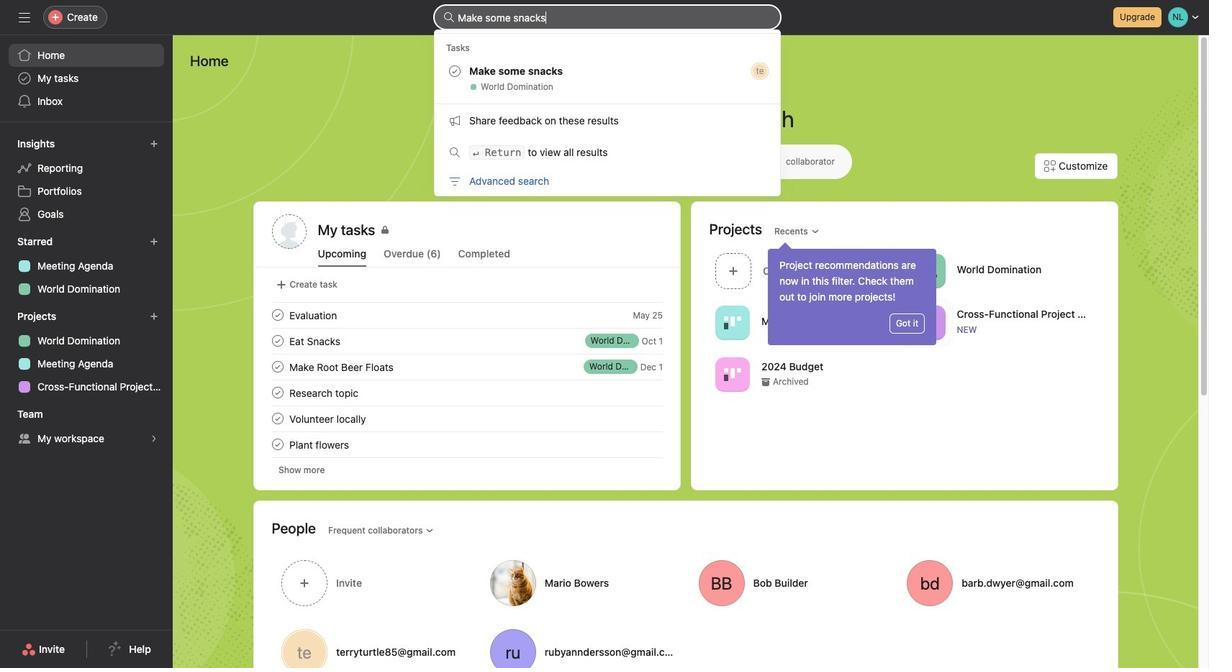 Task type: vqa. For each thing, say whether or not it's contained in the screenshot.
list item
yes



Task type: locate. For each thing, give the bounding box(es) containing it.
1 vertical spatial mark complete image
[[269, 384, 286, 402]]

teams element
[[0, 402, 173, 454]]

Mark complete checkbox
[[269, 307, 286, 324], [269, 384, 286, 402]]

2 mark complete image from the top
[[269, 384, 286, 402]]

tooltip
[[768, 245, 937, 346]]

None field
[[435, 6, 780, 29]]

new project or portfolio image
[[150, 312, 158, 321]]

insights element
[[0, 131, 173, 229]]

2 mark complete checkbox from the top
[[269, 384, 286, 402]]

list item
[[710, 249, 905, 293], [255, 302, 680, 328], [255, 328, 680, 354], [255, 354, 680, 380], [255, 380, 680, 406], [255, 432, 680, 458]]

0 vertical spatial mark complete checkbox
[[269, 307, 286, 324]]

1 vertical spatial mark complete checkbox
[[269, 384, 286, 402]]

Search tasks, projects, and more text field
[[435, 6, 780, 29]]

projects element
[[0, 304, 173, 402]]

1 mark complete checkbox from the top
[[269, 333, 286, 350]]

board image
[[724, 366, 741, 383]]

1 mark complete checkbox from the top
[[269, 307, 286, 324]]

1 mark complete image from the top
[[269, 333, 286, 350]]

rocket image
[[919, 262, 937, 280]]

add profile photo image
[[272, 215, 306, 249]]

mark complete image
[[269, 307, 286, 324], [269, 384, 286, 402]]

4 mark complete image from the top
[[269, 436, 286, 454]]

0 vertical spatial mark complete image
[[269, 307, 286, 324]]

2 mark complete checkbox from the top
[[269, 359, 286, 376]]

mark complete image
[[269, 333, 286, 350], [269, 359, 286, 376], [269, 410, 286, 428], [269, 436, 286, 454]]

2 mark complete image from the top
[[269, 359, 286, 376]]

Mark complete checkbox
[[269, 333, 286, 350], [269, 359, 286, 376], [269, 410, 286, 428], [269, 436, 286, 454]]



Task type: describe. For each thing, give the bounding box(es) containing it.
line_and_symbols image
[[919, 314, 937, 332]]

new insights image
[[150, 140, 158, 148]]

see details, my workspace image
[[150, 435, 158, 443]]

starred element
[[0, 229, 173, 304]]

1 mark complete image from the top
[[269, 307, 286, 324]]

add items to starred image
[[150, 238, 158, 246]]

board image
[[724, 314, 741, 332]]

hide sidebar image
[[19, 12, 30, 23]]

4 mark complete checkbox from the top
[[269, 436, 286, 454]]

global element
[[0, 35, 173, 122]]

3 mark complete checkbox from the top
[[269, 410, 286, 428]]

3 mark complete image from the top
[[269, 410, 286, 428]]

prominent image
[[443, 12, 455, 23]]



